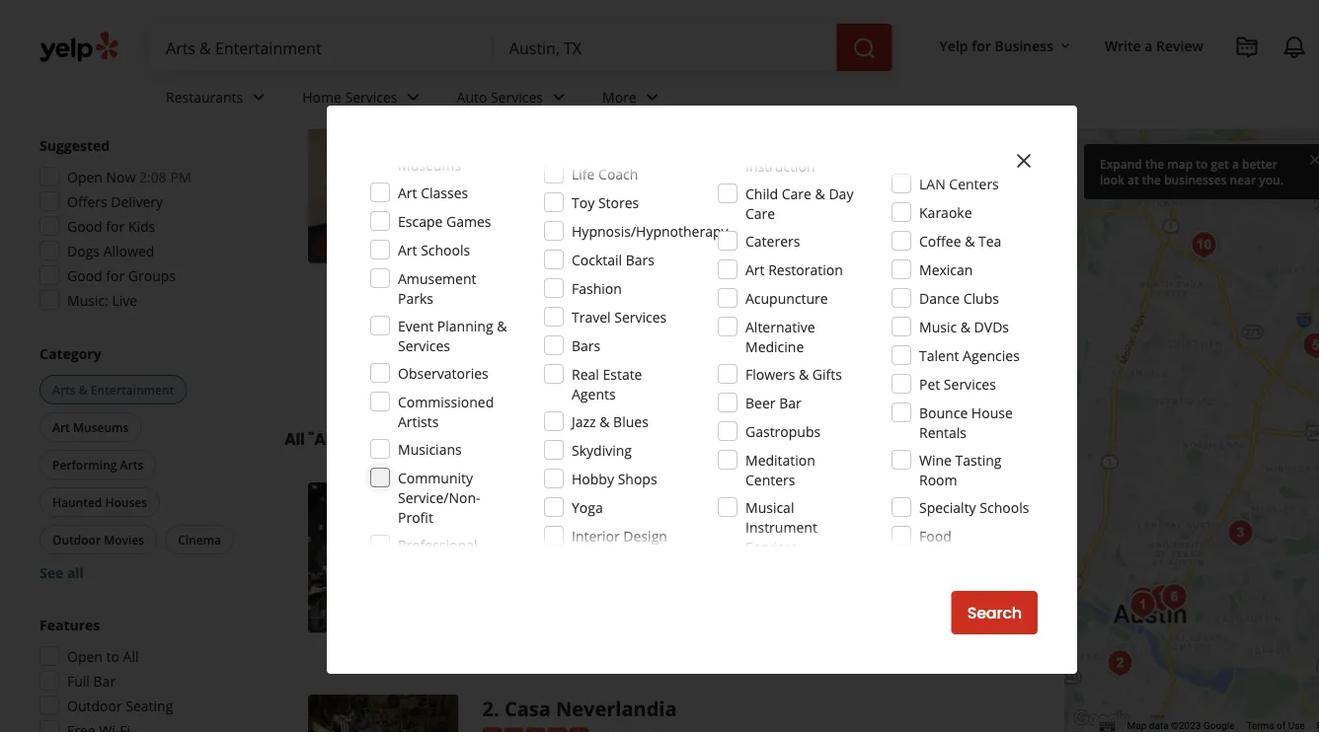 Task type: vqa. For each thing, say whether or not it's contained in the screenshot.
the right CLOSE icon
yes



Task type: locate. For each thing, give the bounding box(es) containing it.
clubs
[[964, 289, 999, 308]]

businesses
[[1165, 171, 1227, 188]]

all "arts & entertainment" results in austin, texas
[[284, 428, 673, 450]]

cocktail bars
[[572, 250, 655, 269]]

children's museums
[[398, 136, 462, 174]]

good down dogs
[[67, 266, 102, 285]]

0 vertical spatial arts & entertainment link
[[483, 176, 617, 196]]

talent agencies
[[920, 346, 1020, 365]]

1 vertical spatial texas
[[626, 428, 673, 450]]

child
[[746, 184, 778, 203]]

schools down escape games
[[421, 240, 470, 259]]

flowers & gifts
[[746, 365, 842, 384]]

0 vertical spatial centers
[[949, 174, 999, 193]]

1 vertical spatial museums
[[73, 419, 129, 436]]

0 horizontal spatial map
[[1168, 156, 1193, 172]]

outdoor inside button
[[52, 532, 101, 548]]

team building activities link
[[625, 176, 776, 196]]

services inside professional services
[[920, 575, 972, 594]]

open for open to all
[[67, 647, 103, 666]]

1 next image from the top
[[427, 177, 451, 200]]

outdoor movies button
[[40, 525, 157, 555]]

more
[[580, 310, 617, 328]]

1 horizontal spatial schools
[[980, 498, 1030, 517]]

None search field
[[150, 24, 896, 71]]

1 horizontal spatial museums
[[398, 156, 461, 174]]

0 vertical spatial outdoor
[[52, 532, 101, 548]]

of left up
[[945, 290, 958, 309]]

2 arts & entertainment link from the top
[[483, 546, 617, 566]]

24 chevron down v2 image inside more link
[[641, 85, 664, 109]]

texas inside top 10 best arts & entertainment near austin, texas
[[372, 9, 442, 42]]

& right '"arts'
[[350, 428, 363, 450]]

1 vertical spatial slideshow element
[[308, 483, 459, 634]]

1 vertical spatial arts & entertainment link
[[483, 546, 617, 566]]

2 slideshow element from the top
[[308, 483, 459, 634]]

1 vertical spatial next image
[[427, 547, 451, 570]]

rentals
[[920, 423, 967, 442]]

to inside the '"we provide a unique game show experience for groups and parties of up to 50 people!"'
[[982, 290, 996, 309]]

professional down food
[[920, 556, 999, 574]]

expand
[[1100, 156, 1143, 172]]

& left tea
[[965, 232, 975, 250]]

a up more
[[586, 290, 594, 309]]

0 horizontal spatial texas
[[372, 9, 442, 42]]

neverlandia
[[556, 695, 677, 722]]

arts & entertainment down 4.6 star rating image
[[487, 547, 613, 564]]

bars down the "hypnosis/hypnotherapy"
[[626, 250, 655, 269]]

map for to
[[1168, 156, 1193, 172]]

24 chevron down v2 image for home services
[[402, 85, 425, 109]]

entertainment inside top 10 best arts & entertainment near austin, texas
[[494, 0, 666, 11]]

1 vertical spatial outdoor
[[67, 697, 122, 716]]

©2023
[[1171, 721, 1201, 732]]

in
[[548, 428, 563, 450]]

restaurants link
[[150, 71, 287, 128]]

specialty schools
[[920, 498, 1030, 517]]

0 vertical spatial search
[[1190, 154, 1234, 173]]

group
[[34, 135, 245, 316], [36, 344, 245, 583], [34, 615, 245, 733]]

0 vertical spatial slideshow element
[[308, 113, 459, 264]]

map inside 'expand the map to get a better look at the businesses near you.'
[[1168, 156, 1193, 172]]

next image for gameon! atx image
[[427, 177, 451, 200]]

to left 3 at top right
[[652, 262, 665, 281]]

2 vertical spatial group
[[34, 615, 245, 733]]

& right owned on the right top of page
[[732, 235, 742, 253]]

good up dogs
[[67, 217, 102, 236]]

arts & entertainment link down 4.6 star rating image
[[483, 546, 617, 566]]

0 vertical spatial professional
[[398, 536, 478, 555]]

2
[[483, 695, 494, 722]]

arts & entertainment button up open until 9:30 pm
[[483, 176, 617, 196]]

bars up 'real'
[[572, 336, 601, 355]]

show
[[686, 290, 720, 309]]

previous image
[[316, 547, 340, 570]]

0 vertical spatial next image
[[427, 177, 451, 200]]

for for business
[[972, 36, 991, 55]]

a right did
[[589, 624, 596, 643]]

1 vertical spatial centers
[[746, 471, 796, 489]]

open up full at the left of the page
[[67, 647, 103, 666]]

a right get
[[1233, 156, 1239, 172]]

professional for sports
[[398, 536, 478, 555]]

art museums
[[52, 419, 129, 436]]

4 24 chevron down v2 image from the left
[[641, 85, 664, 109]]

arts & entertainment up open until 9:30 pm
[[487, 177, 613, 194]]

bar down flowers & gifts
[[779, 394, 802, 412]]

1 vertical spatial schools
[[980, 498, 1030, 517]]

gifts
[[813, 365, 842, 384]]

"we
[[504, 290, 530, 309]]

1 vertical spatial group
[[36, 344, 245, 583]]

0 horizontal spatial centers
[[746, 471, 796, 489]]

category
[[40, 344, 101, 363]]

1 horizontal spatial bars
[[626, 250, 655, 269]]

coffee & tea
[[920, 232, 1002, 250]]

1 horizontal spatial care
[[782, 184, 812, 203]]

museums up the performing arts
[[73, 419, 129, 436]]

top
[[284, 0, 328, 11]]

austin, right in
[[567, 428, 623, 450]]

pm right 9:30
[[587, 207, 607, 226]]

24 chevron down v2 image down results
[[402, 85, 425, 109]]

24 chevron down v2 image inside home services link
[[402, 85, 425, 109]]

& up art museums
[[79, 382, 88, 398]]

arts
[[417, 0, 466, 11], [487, 177, 511, 194], [52, 382, 76, 398], [120, 457, 143, 473], [487, 547, 511, 564]]

yelp
[[940, 36, 968, 55]]

a left quote
[[921, 355, 931, 377]]

see
[[40, 563, 63, 582]]

services for home services
[[345, 88, 398, 106]]

services for pet services
[[944, 375, 996, 394]]

event planning & services
[[398, 317, 507, 355]]

& down "we
[[497, 317, 507, 335]]

& inside top 10 best arts & entertainment near austin, texas
[[471, 0, 489, 11]]

parties
[[897, 290, 942, 309]]

bar
[[779, 394, 802, 412], [93, 672, 116, 691]]

1 vertical spatial professional
[[920, 556, 999, 574]]

open now 2:08 pm
[[67, 167, 191, 186]]

open up offers
[[67, 167, 103, 186]]

texas up shops
[[626, 428, 673, 450]]

& up auto
[[471, 0, 489, 11]]

search inside button
[[968, 602, 1022, 625]]

2 vertical spatial arts & entertainment button
[[483, 546, 617, 566]]

0 horizontal spatial close image
[[1012, 149, 1036, 173]]

caterers
[[746, 232, 800, 250]]

pm right '2:08'
[[170, 167, 191, 186]]

museums for children's museums
[[398, 156, 461, 174]]

1 vertical spatial of
[[1277, 721, 1286, 732]]

1 horizontal spatial professional
[[920, 556, 999, 574]]

16 chevron down v2 image
[[1058, 38, 1074, 54]]

price group
[[40, 37, 245, 103]]

professional up sports
[[398, 536, 478, 555]]

services for auto services
[[491, 88, 543, 106]]

outdoor up the all
[[52, 532, 101, 548]]

& left dvds
[[961, 318, 971, 336]]

all up outdoor seating
[[123, 647, 139, 666]]

all left '"arts'
[[284, 428, 305, 450]]

centers for lan centers
[[949, 174, 999, 193]]

yelp for business
[[940, 36, 1054, 55]]

fitness & instruction
[[746, 137, 815, 175]]

professional inside professional sports teams
[[398, 536, 478, 555]]

district
[[696, 547, 742, 566]]

&
[[471, 0, 489, 11], [794, 137, 804, 156], [514, 177, 523, 194], [815, 184, 825, 203], [965, 232, 975, 250], [732, 235, 742, 253], [497, 317, 507, 335], [961, 318, 971, 336], [799, 365, 809, 384], [79, 382, 88, 398], [600, 412, 610, 431], [350, 428, 363, 450], [514, 547, 523, 564]]

16 locally owned v2 image
[[617, 236, 633, 252]]

16 info v2 image
[[435, 61, 451, 77]]

1 vertical spatial bar
[[93, 672, 116, 691]]

1 vertical spatial good
[[67, 266, 102, 285]]

close image inside expand the map to get a better look at the businesses near you. 'tooltip'
[[1308, 151, 1320, 168]]

gameon! atx image
[[308, 113, 459, 264]]

arts & entertainment button down 4.6 star rating image
[[483, 546, 617, 566]]

next image up escape games
[[427, 177, 451, 200]]

0 horizontal spatial search
[[968, 602, 1022, 625]]

sports
[[398, 556, 440, 574]]

close image
[[1012, 149, 1036, 173], [1308, 151, 1320, 168]]

museums inside button
[[73, 419, 129, 436]]

art for art schools
[[398, 240, 417, 259]]

outdoor down full bar
[[67, 697, 122, 716]]

restaurants
[[166, 88, 243, 106]]

bar down open to all
[[93, 672, 116, 691]]

museums down the children's
[[398, 156, 461, 174]]

team
[[629, 177, 662, 194]]

1 vertical spatial pm
[[587, 207, 607, 226]]

schools for specialty schools
[[980, 498, 1030, 517]]

& left 'day'
[[815, 184, 825, 203]]

write a review link
[[1097, 28, 1212, 63]]

art for art museums
[[52, 419, 70, 436]]

& inside fitness & instruction
[[794, 137, 804, 156]]

0 vertical spatial austin,
[[284, 9, 368, 42]]

event
[[398, 317, 434, 335]]

arts & entertainment up art museums
[[52, 382, 174, 398]]

0 horizontal spatial schools
[[421, 240, 470, 259]]

0 vertical spatial of
[[945, 290, 958, 309]]

building
[[665, 177, 714, 194]]

results
[[491, 428, 545, 450]]

slideshow element
[[308, 113, 459, 264], [308, 483, 459, 634]]

0 horizontal spatial museums
[[73, 419, 129, 436]]

0 vertical spatial good
[[67, 217, 102, 236]]

1 horizontal spatial close image
[[1308, 151, 1320, 168]]

meditation
[[746, 451, 816, 470]]

arts & entertainment button for 2nd the arts & entertainment link from the top of the page
[[483, 546, 617, 566]]

interior
[[572, 527, 620, 546]]

austin, up sponsored on the left of the page
[[284, 9, 368, 42]]

1 horizontal spatial of
[[1277, 721, 1286, 732]]

0 vertical spatial bars
[[626, 250, 655, 269]]

the eureka room image
[[1221, 514, 1261, 554]]

suggested
[[40, 136, 110, 155]]

for down offers delivery
[[106, 217, 125, 236]]

for down restoration
[[798, 290, 817, 309]]

1 vertical spatial arts & entertainment
[[52, 382, 174, 398]]

24 chevron down v2 image inside auto services link
[[547, 85, 571, 109]]

0 vertical spatial texas
[[372, 9, 442, 42]]

a inside the together. my husband did a catch all."
[[589, 624, 596, 643]]

0 horizontal spatial pm
[[170, 167, 191, 186]]

1 horizontal spatial austin,
[[567, 428, 623, 450]]

arts & entertainment button up art museums
[[40, 375, 187, 405]]

all."
[[638, 624, 661, 643]]

schools down tasting
[[980, 498, 1030, 517]]

good for groups
[[67, 266, 176, 285]]

upstairs circus image
[[308, 483, 459, 634]]

services
[[345, 88, 398, 106], [491, 88, 543, 106], [615, 308, 667, 326], [398, 336, 450, 355], [944, 375, 996, 394], [746, 538, 798, 557], [920, 575, 972, 594]]

2 . casa neverlandia
[[483, 695, 677, 722]]

2 vertical spatial open
[[67, 647, 103, 666]]

dogs allowed
[[67, 241, 154, 260]]

until
[[523, 207, 552, 226]]

close image right better
[[1308, 151, 1320, 168]]

0 vertical spatial arts & entertainment button
[[483, 176, 617, 196]]

1 horizontal spatial pm
[[587, 207, 607, 226]]

to right up
[[982, 290, 996, 309]]

2 24 chevron down v2 image from the left
[[402, 85, 425, 109]]

bar inside search dialog
[[779, 394, 802, 412]]

0 horizontal spatial austin,
[[284, 9, 368, 42]]

professional for services
[[920, 556, 999, 574]]

game
[[646, 290, 682, 309]]

services inside event planning & services
[[398, 336, 450, 355]]

arts & entertainment button for 2nd the arts & entertainment link from the bottom of the page
[[483, 176, 617, 196]]

care down the child
[[746, 204, 776, 223]]

user actions element
[[924, 25, 1320, 146]]

pm
[[170, 167, 191, 186], [587, 207, 607, 226]]

haunted houses
[[52, 494, 147, 511]]

business
[[995, 36, 1054, 55]]

map left get
[[1168, 156, 1193, 172]]

hobby shops
[[572, 470, 657, 488]]

arts & entertainment
[[487, 177, 613, 194], [52, 382, 174, 398], [487, 547, 613, 564]]

offers delivery
[[67, 192, 163, 211]]

search image
[[853, 37, 877, 60]]

casa neverlandia image
[[1101, 644, 1140, 684]]

0 vertical spatial open
[[67, 167, 103, 186]]

art classes
[[398, 183, 468, 202]]

1 24 chevron down v2 image from the left
[[247, 85, 271, 109]]

classes
[[421, 183, 468, 202]]

for inside button
[[972, 36, 991, 55]]

map right 'as'
[[1255, 154, 1284, 173]]

art up performing
[[52, 419, 70, 436]]

next image down profit
[[427, 547, 451, 570]]

0 vertical spatial museums
[[398, 156, 461, 174]]

arts right best
[[417, 0, 466, 11]]

next image
[[427, 177, 451, 200], [427, 547, 451, 570]]

arts up houses
[[120, 457, 143, 473]]

24 chevron down v2 image right more
[[641, 85, 664, 109]]

1 slideshow element from the top
[[308, 113, 459, 264]]

outdoor
[[52, 532, 101, 548], [67, 697, 122, 716]]

0 vertical spatial all
[[284, 428, 305, 450]]

write
[[1105, 36, 1141, 55]]

museum of illusions austin image
[[1178, 147, 1217, 186]]

24 chevron down v2 image right auto services
[[547, 85, 571, 109]]

instrument
[[746, 518, 818, 537]]

centers up karaoke
[[949, 174, 999, 193]]

0 horizontal spatial of
[[945, 290, 958, 309]]

2 next image from the top
[[427, 547, 451, 570]]

24 chevron down v2 image inside restaurants link
[[247, 85, 271, 109]]

delivery
[[111, 192, 163, 211]]

tea
[[979, 232, 1002, 250]]

top 10 best arts & entertainment near austin, texas
[[284, 0, 728, 42]]

24 chevron down v2 image right $$$$ button
[[247, 85, 271, 109]]

look
[[1100, 171, 1125, 188]]

art museums button
[[40, 413, 142, 442]]

arts right teams
[[487, 547, 511, 564]]

open to all
[[67, 647, 139, 666]]

texas up results
[[372, 9, 442, 42]]

services inside 'musical instrument services'
[[746, 538, 798, 557]]

according
[[585, 262, 648, 281]]

for
[[972, 36, 991, 55], [106, 217, 125, 236], [106, 266, 125, 285], [798, 290, 817, 309]]

2:08
[[139, 167, 167, 186]]

0 vertical spatial schools
[[421, 240, 470, 259]]

2 good from the top
[[67, 266, 102, 285]]

to left get
[[1196, 156, 1208, 172]]

& up instruction
[[794, 137, 804, 156]]

care down instruction
[[782, 184, 812, 203]]

& inside event planning & services
[[497, 317, 507, 335]]

art up escape
[[398, 183, 417, 202]]

real
[[572, 365, 599, 384]]

0 horizontal spatial care
[[746, 204, 776, 223]]

for right yelp
[[972, 36, 991, 55]]

0 vertical spatial group
[[34, 135, 245, 316]]

to inside 'expand the map to get a better look at the businesses near you.'
[[1196, 156, 1208, 172]]

centers inside meditation centers
[[746, 471, 796, 489]]

entertainment
[[494, 0, 666, 11], [526, 177, 613, 194], [91, 382, 174, 398], [526, 547, 613, 564]]

artists
[[398, 412, 439, 431]]

blues
[[613, 412, 649, 431]]

1 vertical spatial open
[[483, 207, 520, 226]]

museums inside 'children's museums'
[[398, 156, 461, 174]]

1 horizontal spatial centers
[[949, 174, 999, 193]]

of left use
[[1277, 721, 1286, 732]]

1 vertical spatial all
[[123, 647, 139, 666]]

1 vertical spatial search
[[968, 602, 1022, 625]]

of inside the '"we provide a unique game show experience for groups and parties of up to 50 people!"'
[[945, 290, 958, 309]]

arts & entertainment link up open until 9:30 pm
[[483, 176, 617, 196]]

1 good from the top
[[67, 217, 102, 236]]

search dialog
[[0, 0, 1320, 733]]

24 chevron down v2 image
[[247, 85, 271, 109], [402, 85, 425, 109], [547, 85, 571, 109], [641, 85, 664, 109]]

0 vertical spatial arts & entertainment
[[487, 177, 613, 194]]

"efficient" - according to 3 users
[[504, 262, 715, 281]]

1 horizontal spatial search
[[1190, 154, 1234, 173]]

open up private
[[483, 207, 520, 226]]

0 vertical spatial bar
[[779, 394, 802, 412]]

for down dogs allowed
[[106, 266, 125, 285]]

3 24 chevron down v2 image from the left
[[547, 85, 571, 109]]

0 vertical spatial pm
[[170, 167, 191, 186]]

arts up games
[[487, 177, 511, 194]]

agencies
[[963, 346, 1020, 365]]

upstairs circus image
[[1123, 586, 1163, 626]]

art down escape
[[398, 240, 417, 259]]

a
[[1145, 36, 1153, 55], [1233, 156, 1239, 172], [586, 290, 594, 309], [921, 355, 931, 377], [589, 624, 596, 643]]

to up full bar
[[106, 647, 119, 666]]

4.6 star rating image
[[483, 516, 589, 536]]

art inside button
[[52, 419, 70, 436]]

0 horizontal spatial professional
[[398, 536, 478, 555]]

good
[[67, 217, 102, 236], [67, 266, 102, 285]]

close image left look
[[1012, 149, 1036, 173]]

close image for expand the map to get a better look at the businesses near you. 'tooltip'
[[1308, 151, 1320, 168]]

bounce house rentals
[[920, 403, 1013, 442]]

review
[[1157, 36, 1204, 55]]

1 horizontal spatial map
[[1255, 154, 1284, 173]]

close image inside search dialog
[[1012, 149, 1036, 173]]

1 vertical spatial bars
[[572, 336, 601, 355]]

1 horizontal spatial bar
[[779, 394, 802, 412]]

dance clubs
[[920, 289, 999, 308]]

art up experience
[[746, 260, 765, 279]]

"arts
[[308, 428, 347, 450]]

centers down meditation
[[746, 471, 796, 489]]

0 horizontal spatial bar
[[93, 672, 116, 691]]



Task type: describe. For each thing, give the bounding box(es) containing it.
home
[[302, 88, 342, 106]]

activities
[[717, 177, 772, 194]]

& left gifts
[[799, 365, 809, 384]]

music
[[920, 318, 957, 336]]

results
[[373, 58, 431, 80]]

arts inside top 10 best arts & entertainment near austin, texas
[[417, 0, 466, 11]]

open for open now 2:08 pm
[[67, 167, 103, 186]]

pm for open until 9:30 pm
[[587, 207, 607, 226]]

jazz
[[572, 412, 596, 431]]

0 horizontal spatial all
[[123, 647, 139, 666]]

shitty kitty big ball bingo image
[[1123, 581, 1163, 621]]

catch
[[600, 624, 634, 643]]

a inside the '"we provide a unique game show experience for groups and parties of up to 50 people!"'
[[586, 290, 594, 309]]

map for move
[[1255, 154, 1284, 173]]

museum of the weird image
[[1143, 579, 1183, 619]]

music & dvds
[[920, 318, 1009, 336]]

4.9 star rating image
[[483, 146, 589, 166]]

slideshow element for team building activities link
[[308, 113, 459, 264]]

gastropubs
[[746, 422, 821, 441]]

terms of use link
[[1247, 721, 1305, 732]]

search button
[[952, 592, 1038, 635]]

map
[[1128, 721, 1147, 732]]

music: live
[[67, 291, 137, 310]]

agents
[[572, 385, 616, 403]]

full bar
[[67, 672, 116, 691]]

full
[[67, 672, 90, 691]]

bar for beer bar
[[779, 394, 802, 412]]

$$$ button
[[142, 69, 191, 99]]

interior design
[[572, 527, 668, 546]]

wine
[[920, 451, 952, 470]]

open until 9:30 pm
[[483, 207, 607, 226]]

see all button
[[40, 563, 84, 582]]

hobby
[[572, 470, 614, 488]]

24 chevron down v2 image for more
[[641, 85, 664, 109]]

flowers
[[746, 365, 795, 384]]

good for good for groups
[[67, 266, 102, 285]]

4.8 star rating image
[[483, 728, 589, 733]]

at
[[1128, 171, 1139, 188]]

close image for search dialog
[[1012, 149, 1036, 173]]

good for good for kids
[[67, 217, 102, 236]]

art for art classes
[[398, 183, 417, 202]]

wine tasting room
[[920, 451, 1002, 489]]

offers
[[67, 192, 107, 211]]

people!"
[[524, 310, 577, 328]]

wonderspaces  - austin image
[[1296, 326, 1320, 366]]

group containing features
[[34, 615, 245, 733]]

together.
[[872, 605, 931, 623]]

bedpost confessions image
[[1155, 578, 1195, 618]]

alternative
[[746, 318, 815, 336]]

museums for art museums
[[73, 419, 129, 436]]

musical instrument services
[[746, 498, 818, 557]]

more link
[[587, 71, 680, 128]]

terms of use
[[1247, 721, 1305, 732]]

husband
[[504, 624, 561, 643]]

community service/non- profit
[[398, 469, 481, 527]]

bar for full bar
[[93, 672, 116, 691]]

4.6
[[597, 516, 617, 534]]

pet services
[[920, 375, 996, 394]]

$$$
[[157, 76, 177, 92]]

music:
[[67, 291, 108, 310]]

entertainment"
[[366, 428, 488, 450]]

estate
[[603, 365, 642, 384]]

for for groups
[[106, 266, 125, 285]]

& down 4.6 star rating image
[[514, 547, 523, 564]]

sponsored results
[[284, 58, 431, 80]]

centers for meditation centers
[[746, 471, 796, 489]]

live
[[112, 291, 137, 310]]

0 vertical spatial care
[[782, 184, 812, 203]]

group containing suggested
[[34, 135, 245, 316]]

keyboard shortcuts image
[[1100, 722, 1116, 732]]

performing arts
[[52, 457, 143, 473]]

austin, inside top 10 best arts & entertainment near austin, texas
[[284, 9, 368, 42]]

(81 reviews) link
[[621, 514, 697, 535]]

open for open until 9:30 pm
[[483, 207, 520, 226]]

best
[[361, 0, 413, 11]]

map region
[[923, 9, 1320, 733]]

group containing category
[[36, 344, 245, 583]]

outdoor for outdoor movies
[[52, 532, 101, 548]]

search for search as map move
[[1190, 154, 1234, 173]]

escape
[[398, 212, 443, 231]]

children's
[[398, 136, 462, 155]]

a right write
[[1145, 36, 1153, 55]]

a inside 'expand the map to get a better look at the businesses near you.'
[[1233, 156, 1239, 172]]

commissioned artists
[[398, 393, 494, 431]]

tasting
[[956, 451, 1002, 470]]

1 horizontal spatial all
[[284, 428, 305, 450]]

lan
[[920, 174, 946, 193]]

search as map move
[[1190, 154, 1320, 173]]

features
[[40, 616, 100, 635]]

1 horizontal spatial texas
[[626, 428, 673, 450]]

kids
[[128, 217, 155, 236]]

expand the map to get a better look at the businesses near you.
[[1100, 156, 1284, 188]]

performing
[[52, 457, 117, 473]]

locally owned & operated
[[637, 235, 805, 253]]

and
[[869, 290, 894, 309]]

professional sports teams
[[398, 536, 486, 574]]

upstairs
[[505, 483, 587, 510]]

jazz & blues
[[572, 412, 649, 431]]

toy stores
[[572, 193, 639, 212]]

services for travel services
[[615, 308, 667, 326]]

for inside the '"we provide a unique game show experience for groups and parties of up to 50 people!"'
[[798, 290, 817, 309]]

team building activities
[[629, 177, 772, 194]]

1 vertical spatial austin,
[[567, 428, 623, 450]]

0 horizontal spatial bars
[[572, 336, 601, 355]]

planning
[[437, 317, 493, 335]]

services for professional services
[[920, 575, 972, 594]]

previous image
[[316, 177, 340, 200]]

real estate agents
[[572, 365, 642, 403]]

arts inside performing arts button
[[120, 457, 143, 473]]

next image for upstairs circus image
[[427, 547, 451, 570]]

yoga
[[572, 498, 603, 517]]

a inside button
[[921, 355, 931, 377]]

reviews)
[[644, 516, 697, 534]]

home services link
[[287, 71, 441, 128]]

meditation centers
[[746, 451, 816, 489]]

2 vertical spatial arts & entertainment
[[487, 547, 613, 564]]

projects image
[[1236, 36, 1259, 59]]

slideshow element for (81 reviews) link
[[308, 483, 459, 634]]

pm for open now 2:08 pm
[[170, 167, 191, 186]]

amusement
[[398, 269, 476, 288]]

art for art restoration
[[746, 260, 765, 279]]

acupuncture
[[746, 289, 828, 308]]

skydiving
[[572, 441, 632, 460]]

1 vertical spatial care
[[746, 204, 776, 223]]

instruction
[[746, 157, 815, 175]]

outdoor for outdoor seating
[[67, 697, 122, 716]]

locally
[[637, 235, 681, 253]]

escape games
[[398, 212, 491, 231]]

private events
[[502, 235, 593, 253]]

1 arts & entertainment link from the top
[[483, 176, 617, 196]]

arcade ufo image
[[1185, 226, 1224, 265]]

circus
[[592, 483, 653, 510]]

schools for art schools
[[421, 240, 470, 259]]

for for kids
[[106, 217, 125, 236]]

near
[[1230, 171, 1256, 188]]

yelp for business button
[[932, 28, 1081, 63]]

search for search
[[968, 602, 1022, 625]]

google image
[[1070, 707, 1135, 733]]

& right jazz
[[600, 412, 610, 431]]

9:30
[[556, 207, 583, 226]]

expand the map to get a better look at the businesses near you. tooltip
[[1084, 144, 1320, 200]]

casa
[[505, 695, 551, 722]]

& inside group
[[79, 382, 88, 398]]

& down 4.9 star rating image
[[514, 177, 523, 194]]

did
[[565, 624, 585, 643]]

musical
[[746, 498, 795, 517]]

24 chevron down v2 image for auto services
[[547, 85, 571, 109]]

notifications image
[[1283, 36, 1307, 59]]

24 chevron down v2 image for restaurants
[[247, 85, 271, 109]]

arts down the category
[[52, 382, 76, 398]]

room
[[920, 471, 958, 489]]

& inside child care & day care
[[815, 184, 825, 203]]

2nd
[[625, 547, 650, 566]]

1 vertical spatial arts & entertainment button
[[40, 375, 187, 405]]

business categories element
[[150, 71, 1320, 128]]

operated
[[746, 235, 805, 253]]

commissioned
[[398, 393, 494, 411]]



